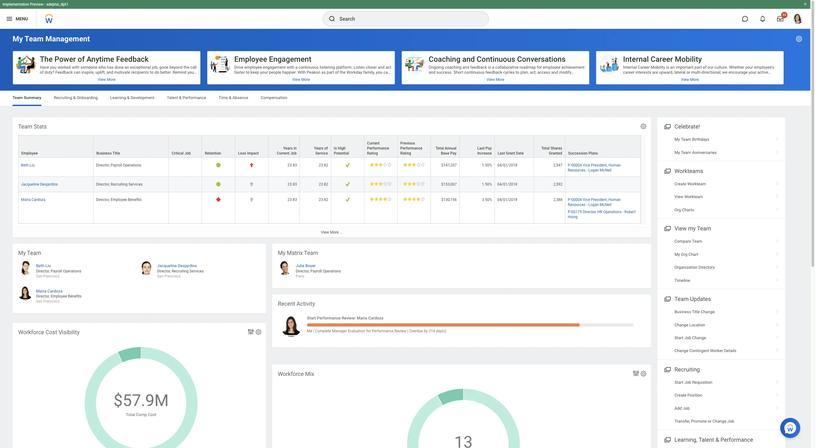 Task type: describe. For each thing, give the bounding box(es) containing it.
an inside "drive employee engagement with a continuous listening platform. listen closer and act faster to keep your people happier. with peakon as part of the workday family, you can gain an even deeper understanding of your people and create action plans that improve engagement and bottom-line results."
[[243, 75, 248, 80]]

change location
[[675, 323, 705, 327]]

learning & development
[[110, 95, 154, 100]]

menu button
[[0, 9, 36, 29]]

workforce for workforce cost visibility
[[18, 329, 44, 336]]

pay inside the total annual base pay
[[450, 151, 457, 156]]

loss
[[238, 151, 246, 156]]

0 horizontal spatial people
[[269, 70, 281, 75]]

grant
[[506, 151, 515, 156]]

view workteam link
[[657, 191, 785, 203]]

director, recruiting services
[[96, 182, 143, 187]]

jacqueline desjardins link for row containing current performance rating
[[21, 181, 58, 187]]

1 vertical spatial org
[[681, 252, 688, 257]]

change down start job change
[[675, 349, 688, 353]]

workforce mix
[[278, 371, 314, 377]]

director, for director, payroll operations paris
[[296, 269, 309, 273]]

chevron right image for start job change
[[773, 333, 782, 340]]

employee down director, recruiting services
[[111, 198, 127, 202]]

last for last grant date
[[498, 151, 505, 156]]

logan for p-00004 vice president, human resources - logan mcneil link within items selected list
[[588, 203, 599, 207]]

director, for director, recruiting services san francisco
[[157, 269, 171, 273]]

view for view workteam
[[675, 195, 683, 199]]

continuous inside "drive employee engagement with a continuous listening platform. listen closer and act faster to keep your people happier. with peakon as part of the workday family, you can gain an even deeper understanding of your people and create action plans that improve engagement and bottom-line results."
[[299, 65, 319, 70]]

feedback down is
[[486, 70, 502, 75]]

last pay increase
[[477, 146, 492, 156]]

employee inside the ongoing coaching and feedback is a collaborative roadmap for employee achievement and success.  short continuous feedback cycles to plan, act, access and modify provides acknowledgement, correction and positive outcomes.
[[543, 65, 560, 70]]

previous performance rating button
[[398, 136, 430, 157]]

contingent
[[689, 349, 709, 353]]

current inside "years in current job"
[[277, 151, 289, 156]]

chevron right image for my team birthdays
[[773, 135, 782, 141]]

call
[[190, 65, 197, 70]]

00175
[[571, 210, 582, 214]]

$57.9m main content
[[0, 29, 810, 448]]

notifications large image
[[760, 16, 766, 22]]

recent activity
[[278, 300, 315, 307]]

the loss of this employee would be moderate or significant to the organization. image
[[249, 197, 254, 202]]

maria cardoza link inside list item
[[36, 288, 62, 293]]

row containing current performance rating
[[18, 135, 641, 158]]

high
[[338, 146, 346, 151]]

create for create position
[[675, 393, 686, 398]]

mix
[[305, 371, 314, 377]]

in
[[294, 146, 297, 151]]

years for current
[[283, 146, 293, 151]]

profile logan mcneil image
[[793, 14, 803, 25]]

0 vertical spatial maria cardoza link
[[21, 196, 45, 202]]

menu group image for workteams
[[663, 167, 671, 175]]

meets expectations - performance in line with a solid team contributor. image for $147,207
[[370, 163, 391, 167]]

achievement
[[561, 65, 585, 70]]

- down succession plans
[[586, 168, 588, 173]]

of inside years of service
[[324, 146, 328, 151]]

is
[[488, 65, 491, 70]]

maria for maria cardoza link in list item
[[36, 289, 46, 293]]

close environment banner image
[[804, 2, 807, 6]]

learning
[[110, 95, 126, 100]]

job for critical job
[[184, 151, 191, 156]]

birthdays
[[692, 137, 709, 142]]

overdue
[[409, 329, 423, 333]]

meets expectations - performance in line with a solid team contributor. image for $153,007
[[370, 182, 391, 186]]

exceptional
[[130, 65, 151, 70]]

boyer
[[305, 263, 316, 268]]

evaluation
[[348, 329, 365, 333]]

happier.
[[282, 70, 297, 75]]

payroll inside row
[[111, 163, 122, 168]]

recipients
[[131, 70, 149, 75]]

recognize
[[102, 75, 120, 80]]

can inside the 'have you worked with someone who has done an exceptional job, gone beyond the call of duty?  feedback can inspire, uplift, and motivate recipients to do better.  remind your team to use 'anytime' feedback to recognize others.'
[[74, 70, 80, 75]]

chevron right image for organization directory
[[773, 263, 782, 269]]

team stats element
[[13, 117, 651, 237]]

of up the create
[[335, 70, 339, 75]]

implementation
[[3, 2, 29, 7]]

motivate
[[114, 70, 130, 75]]

desjardins for row containing current performance rating
[[40, 182, 58, 187]]

last pay increase column header
[[460, 135, 495, 158]]

current performance rating
[[367, 141, 389, 156]]

team inside tab list
[[13, 95, 23, 100]]

performance up complete
[[317, 316, 341, 321]]

business for business title
[[96, 151, 112, 156]]

julie
[[296, 263, 304, 268]]

jacqueline for 'jacqueline desjardins' link inside the list item
[[157, 263, 177, 268]]

employee up keep
[[234, 55, 267, 64]]

julie boyer link
[[296, 262, 316, 268]]

positive
[[507, 75, 522, 80]]

demo_f070.png image
[[281, 316, 302, 337]]

coaching
[[445, 65, 462, 70]]

1 horizontal spatial talent
[[699, 437, 714, 443]]

employee button
[[19, 136, 93, 157]]

menu group image for view my team
[[663, 224, 671, 232]]

is high potential button
[[331, 136, 364, 157]]

continuous inside the ongoing coaching and feedback is a collaborative roadmap for employee achievement and success.  short continuous feedback cycles to plan, act, access and modify provides acknowledgement, correction and positive outcomes.
[[464, 70, 485, 75]]

director, payroll operations san francisco
[[36, 269, 81, 278]]

business title change
[[675, 310, 715, 314]]

remind
[[173, 70, 186, 75]]

increase
[[477, 151, 492, 156]]

rating for previous performance rating
[[400, 151, 411, 156]]

my org chart
[[675, 252, 698, 257]]

details
[[724, 349, 737, 353]]

employee inside popup button
[[21, 151, 38, 156]]

title for business title
[[113, 151, 120, 156]]

family,
[[363, 70, 375, 75]]

business for business title change
[[675, 310, 691, 314]]

cell for director, payroll operations
[[169, 158, 202, 177]]

workforce cost visibility element
[[13, 323, 266, 448]]

chevron right image for start job requisition
[[773, 378, 782, 384]]

compensation
[[261, 95, 287, 100]]

done
[[115, 65, 124, 70]]

recruiting inside team stats element
[[111, 182, 128, 187]]

employee inside "drive employee engagement with a continuous listening platform. listen closer and act faster to keep your people happier. with peakon as part of the workday family, you can gain an even deeper understanding of your people and create action plans that improve engagement and bottom-line results."
[[244, 65, 262, 70]]

for inside 'recent activity' "element"
[[366, 329, 371, 333]]

1 horizontal spatial feedback
[[79, 75, 97, 80]]

vice inside items selected list
[[583, 198, 590, 202]]

of down with
[[299, 75, 302, 80]]

matrix
[[287, 250, 303, 256]]

total for base
[[436, 146, 444, 151]]

paris
[[296, 274, 304, 278]]

acknowledgement,
[[445, 75, 479, 80]]

& down 'transfer, promote or change job' link
[[716, 437, 719, 443]]

cardoza for maria cardoza link in list item
[[47, 289, 62, 293]]

the
[[40, 55, 53, 64]]

view for view my team
[[675, 225, 687, 232]]

my for my team management
[[13, 34, 23, 43]]

you inside the 'have you worked with someone who has done an exceptional job, gone beyond the call of duty?  feedback can inspire, uplift, and motivate recipients to do better.  remind your team to use 'anytime' feedback to recognize others.'
[[50, 65, 57, 70]]

search image
[[328, 15, 336, 23]]

& for talent
[[179, 95, 182, 100]]

23.82 for $147,207
[[319, 163, 328, 168]]

liu for left beth liu link
[[30, 163, 35, 168]]

pay inside last pay increase
[[486, 146, 492, 151]]

& for recruiting
[[73, 95, 76, 100]]

short
[[454, 70, 463, 75]]

maria for topmost maria cardoza link
[[21, 198, 31, 202]]

to down duty?
[[50, 75, 54, 80]]

engagement
[[269, 55, 311, 64]]

change inside 'link'
[[675, 323, 688, 327]]

chevron right image for transfer, promote or change job
[[773, 417, 782, 423]]

act
[[386, 65, 391, 70]]

exceeds expectations - performance is excellent and generally surpassed expectations and required little to no supervision. image
[[370, 197, 391, 201]]

hr
[[597, 210, 602, 214]]

cycles
[[503, 70, 515, 75]]

benefits for director, employee benefits san francisco
[[68, 294, 82, 299]]

create position
[[675, 393, 702, 398]]

menu group image for recruiting
[[663, 365, 671, 373]]

uplift,
[[95, 70, 105, 75]]

1 vertical spatial engagement
[[234, 80, 257, 85]]

23.82 for $153,007
[[319, 182, 328, 187]]

$153,007
[[441, 182, 457, 187]]

job for start job change
[[684, 336, 691, 340]]

implementation preview -   adeptai_dpt1
[[3, 2, 68, 7]]

of up "someone"
[[78, 55, 85, 64]]

team updates
[[675, 296, 711, 302]]

performance inside tab list
[[183, 95, 206, 100]]

human inside items selected list
[[609, 198, 621, 202]]

2,592
[[553, 182, 563, 187]]

and inside the 'have you worked with someone who has done an exceptional job, gone beyond the call of duty?  feedback can inspire, uplift, and motivate recipients to do better.  remind your team to use 'anytime' feedback to recognize others.'
[[106, 70, 113, 75]]

access
[[537, 70, 550, 75]]

cardoza for topmost maria cardoza link
[[32, 198, 45, 202]]

chevron right image for change location
[[773, 320, 782, 327]]

chevron right image for business title change
[[773, 307, 782, 314]]

configure and view chart data image for workforce mix
[[632, 370, 640, 377]]

previous performance rating
[[400, 141, 422, 156]]

san for maria cardoza
[[36, 299, 42, 304]]

cost inside $57.9m total comp cost
[[148, 412, 156, 417]]

this worker has low retention risk. image
[[216, 182, 221, 187]]

0 vertical spatial feedback
[[116, 55, 149, 64]]

1 | from the left
[[313, 329, 314, 333]]

talent inside tab list
[[167, 95, 178, 100]]

00004 inside items selected list
[[571, 198, 582, 202]]

1 p-00004 vice president, human resources - logan mcneil link from the top
[[568, 162, 621, 173]]

2 horizontal spatial your
[[303, 75, 311, 80]]

review:
[[342, 316, 356, 321]]

$57.9m
[[114, 391, 169, 410]]

feedback left is
[[470, 65, 487, 70]]

previous
[[400, 141, 415, 146]]

start job requisition link
[[657, 376, 785, 389]]

transfer,
[[675, 419, 690, 424]]

annual
[[445, 146, 457, 151]]

org charts link
[[657, 203, 785, 216]]

configure this page image
[[795, 35, 803, 43]]

chevron right image for change contingent worker details
[[773, 346, 782, 353]]

performance right is high potential popup button
[[367, 146, 389, 151]]

my team anniversaries
[[675, 150, 717, 155]]

years for service
[[314, 146, 324, 151]]

list for workteams
[[657, 178, 785, 216]]

beth liu list item
[[18, 261, 139, 279]]

is
[[334, 146, 337, 151]]

list for recruiting
[[657, 376, 785, 428]]

logan for second p-00004 vice president, human resources - logan mcneil link from the bottom
[[588, 168, 599, 173]]

understanding
[[271, 75, 298, 80]]

0 horizontal spatial feedback
[[55, 70, 73, 75]]

configure team stats image
[[640, 123, 647, 130]]

view my team
[[675, 225, 711, 232]]

1 vice from the top
[[583, 163, 590, 168]]

04/01/2018 for 2,592
[[497, 182, 517, 187]]

director, for director, employee benefits
[[96, 198, 110, 202]]

the worker has been assessed as having high potential. image for $147,207
[[345, 163, 350, 167]]

benefits for director, employee benefits
[[128, 198, 142, 202]]

items selected list
[[568, 196, 638, 219]]

director, for director, employee benefits san francisco
[[36, 294, 50, 299]]

talent & performance
[[167, 95, 206, 100]]

employee inside director, employee benefits san francisco
[[51, 294, 67, 299]]

1 horizontal spatial your
[[260, 70, 268, 75]]

to down uplift,
[[98, 75, 101, 80]]

p- inside 'p-00175 director, hr operations - robert hsing'
[[568, 210, 571, 214]]

- up p-00175 director, hr operations - robert hsing link
[[586, 203, 588, 207]]

2,547
[[553, 163, 563, 168]]

me
[[307, 329, 312, 333]]

director, employee benefits
[[96, 198, 142, 202]]

2 | from the left
[[407, 329, 408, 333]]

san for beth liu
[[36, 274, 42, 278]]

director, inside 'p-00175 director, hr operations - robert hsing'
[[583, 210, 597, 214]]

to inside "drive employee engagement with a continuous listening platform. listen closer and act faster to keep your people happier. with peakon as part of the workday family, you can gain an even deeper understanding of your people and create action plans that improve engagement and bottom-line results."
[[246, 70, 250, 75]]

cardoza inside 'recent activity' "element"
[[368, 316, 383, 321]]

list inside "my team" element
[[18, 258, 260, 308]]

outcomes.
[[523, 75, 542, 80]]

of inside the 'have you worked with someone who has done an exceptional job, gone beyond the call of duty?  feedback can inspire, uplift, and motivate recipients to do better.  remind your team to use 'anytime' feedback to recognize others.'
[[40, 70, 44, 75]]

duty?
[[45, 70, 54, 75]]

start for start job requisition
[[675, 380, 683, 385]]

job inside "years in current job"
[[290, 151, 297, 156]]

my team anniversaries link
[[657, 146, 785, 159]]

maria inside 'recent activity' "element"
[[357, 316, 367, 321]]

updates
[[690, 296, 711, 302]]

operations for director, payroll operations paris
[[323, 269, 341, 273]]

for inside the ongoing coaching and feedback is a collaborative roadmap for employee achievement and success.  short continuous feedback cycles to plan, act, access and modify provides acknowledgement, correction and positive outcomes.
[[537, 65, 542, 70]]

menu group image for team updates
[[663, 294, 671, 303]]

23.83 for $153,007
[[288, 182, 297, 187]]

row containing maria cardoza
[[18, 192, 641, 224]]

performance down previous
[[400, 146, 422, 151]]

the worker has been assessed as having high potential. image for $130,156
[[345, 197, 350, 202]]

is high potential
[[334, 146, 349, 156]]

gone
[[159, 65, 168, 70]]

maria cardoza for topmost maria cardoza link
[[21, 198, 45, 202]]

chevron right image for add job
[[773, 404, 782, 410]]

the loss of this employee would be moderate or significant to the organization. image
[[249, 182, 254, 187]]

to inside the ongoing coaching and feedback is a collaborative roadmap for employee achievement and success.  short continuous feedback cycles to plan, act, access and modify provides acknowledgement, correction and positive outcomes.
[[516, 70, 519, 75]]

your inside the 'have you worked with someone who has done an exceptional job, gone beyond the call of duty?  feedback can inspire, uplift, and motivate recipients to do better.  remind your team to use 'anytime' feedback to recognize others.'
[[187, 70, 195, 75]]

celebrate!
[[675, 123, 700, 130]]

director, payroll operations
[[96, 163, 141, 168]]

configure and view chart data image for workforce cost visibility
[[247, 328, 255, 336]]

beth liu for left beth liu link
[[21, 163, 35, 168]]

director, for director, payroll operations san francisco
[[36, 269, 50, 273]]

total for granted
[[541, 146, 550, 151]]

mcneil for second p-00004 vice president, human resources - logan mcneil link from the bottom
[[600, 168, 612, 173]]

row containing beth liu
[[18, 158, 641, 177]]

1 president, from the top
[[591, 163, 608, 168]]

operations for director, payroll operations san francisco
[[63, 269, 81, 273]]

my for my matrix team
[[278, 250, 285, 256]]

job down add job link
[[727, 419, 734, 424]]

current inside current performance rating
[[367, 141, 380, 146]]

beth inside beth liu list item
[[36, 263, 44, 268]]

coaching and continuous conversations
[[429, 55, 566, 64]]



Task type: locate. For each thing, give the bounding box(es) containing it.
2 00004 from the top
[[571, 198, 582, 202]]

last left 'grant'
[[498, 151, 505, 156]]

3 chevron right image from the top
[[773, 237, 782, 243]]

1 vertical spatial configure and view chart data image
[[632, 370, 640, 377]]

rating inside current performance rating
[[367, 151, 378, 156]]

1 horizontal spatial configure and view chart data image
[[632, 370, 640, 377]]

a inside "drive employee engagement with a continuous listening platform. listen closer and act faster to keep your people happier. with peakon as part of the workday family, you can gain an even deeper understanding of your people and create action plans that improve engagement and bottom-line results."
[[295, 65, 298, 70]]

more
[[330, 230, 339, 234]]

2 years from the left
[[314, 146, 324, 151]]

the left call
[[184, 65, 189, 70]]

chevron right image for my team anniversaries
[[773, 148, 782, 154]]

1 horizontal spatial can
[[383, 70, 390, 75]]

1 vertical spatial p-
[[568, 198, 571, 202]]

you
[[50, 65, 57, 70], [376, 70, 382, 75]]

director, for director, payroll operations
[[96, 163, 110, 168]]

4 chevron right image from the top
[[773, 263, 782, 269]]

menu group image left learning, at the right bottom of the page
[[663, 435, 671, 444]]

benefits inside row
[[128, 198, 142, 202]]

president, up hr
[[591, 198, 608, 202]]

1 resources from the top
[[568, 168, 586, 173]]

change contingent worker details
[[675, 349, 737, 353]]

1 vertical spatial beth
[[36, 263, 44, 268]]

| right me
[[313, 329, 314, 333]]

1 vertical spatial for
[[366, 329, 371, 333]]

1 horizontal spatial for
[[537, 65, 542, 70]]

1 vertical spatial desjardins
[[178, 263, 197, 268]]

1 horizontal spatial you
[[376, 70, 382, 75]]

last for last pay increase
[[477, 146, 485, 151]]

the worker has been assessed as having high potential. image
[[345, 163, 350, 167], [345, 182, 350, 187], [345, 197, 350, 202]]

a up happier. on the left of page
[[295, 65, 298, 70]]

employee down director, payroll operations san francisco
[[51, 294, 67, 299]]

2 1.50% from the top
[[482, 182, 492, 187]]

change right or
[[713, 419, 726, 424]]

1 1.50% from the top
[[482, 163, 492, 168]]

p-00004 vice president, human resources - logan mcneil inside items selected list
[[568, 198, 621, 207]]

1 horizontal spatial the
[[340, 70, 346, 75]]

my matrix team element
[[272, 244, 651, 288]]

configure and view chart data image left 'configure workforce mix' icon at right
[[632, 370, 640, 377]]

chevron right image inside 'change contingent worker details' link
[[773, 346, 782, 353]]

francisco for desjardins
[[164, 274, 181, 278]]

p- right 2,547
[[568, 163, 571, 168]]

0 vertical spatial people
[[269, 70, 281, 75]]

2 p-00004 vice president, human resources - logan mcneil from the top
[[568, 198, 621, 207]]

2 vertical spatial maria
[[357, 316, 367, 321]]

2 create from the top
[[675, 393, 686, 398]]

2 horizontal spatial cardoza
[[368, 316, 383, 321]]

coaching
[[429, 55, 461, 64]]

vice up p-00175 director, hr operations - robert hsing link
[[583, 198, 590, 202]]

1 horizontal spatial rating
[[400, 151, 411, 156]]

feedback down worked
[[55, 70, 73, 75]]

workteam down workteams
[[687, 182, 706, 186]]

maria inside list item
[[36, 289, 46, 293]]

configure workforce mix image
[[640, 370, 647, 377]]

7 chevron right image from the top
[[773, 391, 782, 397]]

1 vertical spatial 23.82
[[319, 182, 328, 187]]

2 vertical spatial the worker has been assessed as having high potential. image
[[345, 197, 350, 202]]

org left chart
[[681, 252, 688, 257]]

total annual base pay button
[[431, 136, 459, 157]]

employee up access
[[543, 65, 560, 70]]

04/01/2018
[[497, 163, 517, 168], [497, 182, 517, 187], [497, 198, 517, 202]]

julie boyer list item
[[278, 261, 462, 279]]

payroll up director, employee benefits san francisco
[[51, 269, 62, 273]]

talent down better.
[[167, 95, 178, 100]]

maria cardoza for maria cardoza link in list item
[[36, 289, 62, 293]]

& down "remind" at top left
[[179, 95, 182, 100]]

04/01/2018 for 2,547
[[497, 163, 517, 168]]

0 vertical spatial mcneil
[[600, 168, 612, 173]]

an right gain
[[243, 75, 248, 80]]

2 04/01/2018 from the top
[[497, 182, 517, 187]]

internal career mobility
[[623, 55, 702, 64]]

0 horizontal spatial rating
[[367, 151, 378, 156]]

0 vertical spatial pay
[[486, 146, 492, 151]]

total inside $57.9m total comp cost
[[126, 412, 135, 417]]

date
[[516, 151, 524, 156]]

chevron right image inside add job link
[[773, 404, 782, 410]]

liu for beth liu link inside the list item
[[45, 263, 51, 268]]

2 president, from the top
[[591, 198, 608, 202]]

2 the worker has been assessed as having high potential. image from the top
[[345, 182, 350, 187]]

jacqueline desjardins link
[[21, 181, 58, 187], [157, 262, 197, 268]]

0 vertical spatial org
[[675, 208, 681, 212]]

1 vertical spatial pay
[[450, 151, 457, 156]]

can down 'act'
[[383, 70, 390, 75]]

title inside list
[[692, 310, 700, 314]]

menu group image right 'configure workforce mix' icon at right
[[663, 365, 671, 373]]

business inside list
[[675, 310, 691, 314]]

san inside director, payroll operations san francisco
[[36, 274, 42, 278]]

operations inside director, payroll operations paris
[[323, 269, 341, 273]]

performance
[[183, 95, 206, 100], [367, 146, 389, 151], [400, 146, 422, 151], [317, 316, 341, 321], [372, 329, 394, 333], [721, 437, 753, 443]]

0 vertical spatial cost
[[45, 329, 57, 336]]

services inside director, recruiting services san francisco
[[190, 269, 204, 273]]

1 horizontal spatial engagement
[[263, 65, 286, 70]]

2 chevron right image from the top
[[773, 205, 782, 212]]

to
[[150, 70, 154, 75], [246, 70, 250, 75], [516, 70, 519, 75], [50, 75, 54, 80], [98, 75, 101, 80]]

p-00004 vice president, human resources - logan mcneil up hr
[[568, 198, 621, 207]]

adeptai_dpt1
[[46, 2, 68, 7]]

chevron right image inside my team anniversaries link
[[773, 148, 782, 154]]

chevron right image inside 'transfer, promote or change job' link
[[773, 417, 782, 423]]

maria cardoza inside row
[[21, 198, 45, 202]]

workforce cost visibility
[[18, 329, 80, 336]]

title up location
[[692, 310, 700, 314]]

cardoza inside list item
[[47, 289, 62, 293]]

2 row from the top
[[18, 158, 641, 177]]

this worker has a high retention risk - immediate action needed. image
[[216, 197, 221, 202]]

1 mcneil from the top
[[600, 168, 612, 173]]

1 horizontal spatial maria
[[36, 289, 46, 293]]

chevron right image for create position
[[773, 391, 782, 397]]

1 rating from the left
[[367, 151, 378, 156]]

success.
[[437, 70, 453, 75]]

resources down succession
[[568, 168, 586, 173]]

& right time
[[229, 95, 231, 100]]

p-00004 vice president, human resources - logan mcneil link inside items selected list
[[568, 196, 621, 207]]

0 vertical spatial for
[[537, 65, 542, 70]]

promote
[[691, 419, 707, 424]]

2 vice from the top
[[583, 198, 590, 202]]

0 horizontal spatial a
[[295, 65, 298, 70]]

2 resources from the top
[[568, 203, 586, 207]]

provides
[[429, 75, 444, 80]]

| right review
[[407, 329, 408, 333]]

tab list inside $57.9m 'main content'
[[6, 91, 804, 106]]

1 logan from the top
[[588, 168, 599, 173]]

workteam for view workteam
[[684, 195, 703, 199]]

1 vertical spatial beth liu
[[36, 263, 51, 268]]

& for time
[[229, 95, 231, 100]]

years up service
[[314, 146, 324, 151]]

my for my org chart
[[675, 252, 680, 257]]

2 menu group image from the top
[[663, 365, 671, 373]]

business up director, payroll operations
[[96, 151, 112, 156]]

00004 down succession
[[571, 163, 582, 168]]

jacqueline desjardins link for beth liu list item
[[157, 262, 197, 268]]

1 horizontal spatial cost
[[148, 412, 156, 417]]

cost
[[45, 329, 57, 336], [148, 412, 156, 417]]

cell for director, employee benefits
[[169, 192, 202, 224]]

payroll for julie boyer
[[310, 269, 322, 273]]

platform.
[[336, 65, 353, 70]]

keep
[[251, 70, 259, 75]]

chevron right image inside view workteam link
[[773, 192, 782, 199]]

maria cardoza inside list item
[[36, 289, 62, 293]]

3 p- from the top
[[568, 210, 571, 214]]

payroll for beth liu
[[51, 269, 62, 273]]

list containing my team birthdays
[[657, 133, 785, 159]]

0 horizontal spatial current
[[277, 151, 289, 156]]

4 menu group image from the top
[[663, 435, 671, 444]]

start job change link
[[657, 331, 785, 344]]

an up motivate
[[125, 65, 129, 70]]

2 vertical spatial cardoza
[[368, 316, 383, 321]]

1 horizontal spatial beth liu
[[36, 263, 51, 268]]

last up the increase
[[477, 146, 485, 151]]

the down platform.
[[340, 70, 346, 75]]

1 vertical spatial jacqueline desjardins link
[[157, 262, 197, 268]]

2 p- from the top
[[568, 198, 571, 202]]

maria cardoza list item
[[18, 286, 139, 304]]

job for add job
[[683, 406, 690, 411]]

3 the worker has been assessed as having high potential. image from the top
[[345, 197, 350, 202]]

view left more
[[321, 230, 329, 234]]

logan
[[588, 168, 599, 173], [588, 203, 599, 207]]

- left robert
[[623, 210, 624, 214]]

7 chevron right image from the top
[[773, 320, 782, 327]]

1 horizontal spatial beth
[[36, 263, 44, 268]]

6 chevron right image from the top
[[773, 378, 782, 384]]

rating inside 'previous performance rating'
[[400, 151, 411, 156]]

feedback up exceptional
[[116, 55, 149, 64]]

logan inside items selected list
[[588, 203, 599, 207]]

04/01/2018 for 2,388
[[497, 198, 517, 202]]

by
[[424, 329, 428, 333]]

roadmap
[[520, 65, 536, 70]]

services for director, recruiting services san francisco
[[190, 269, 204, 273]]

someone
[[80, 65, 97, 70]]

internal
[[623, 55, 649, 64]]

gain
[[234, 75, 242, 80]]

9 chevron right image from the top
[[773, 404, 782, 410]]

years left 'in'
[[283, 146, 293, 151]]

0 horizontal spatial talent
[[167, 95, 178, 100]]

1 with from the left
[[72, 65, 79, 70]]

organization directory
[[675, 265, 715, 270]]

menu banner
[[0, 0, 810, 29]]

payroll
[[111, 163, 122, 168], [51, 269, 62, 273], [310, 269, 322, 273]]

1.50% for $153,007
[[482, 182, 492, 187]]

$57.9m button
[[114, 390, 170, 412]]

director, for director, recruiting services
[[96, 182, 110, 187]]

recruiting inside director, recruiting services san francisco
[[172, 269, 189, 273]]

2 horizontal spatial feedback
[[116, 55, 149, 64]]

with
[[72, 65, 79, 70], [287, 65, 294, 70]]

benefits down director, recruiting services
[[128, 198, 142, 202]]

start inside 'recent activity' "element"
[[307, 316, 316, 321]]

jacqueline desjardins inside row
[[21, 182, 58, 187]]

1 horizontal spatial |
[[407, 329, 408, 333]]

people down peakon
[[312, 75, 324, 80]]

1 04/01/2018 from the top
[[497, 163, 517, 168]]

0 vertical spatial liu
[[30, 163, 35, 168]]

tab list containing team summary
[[6, 91, 804, 106]]

a inside the ongoing coaching and feedback is a collaborative roadmap for employee achievement and success.  short continuous feedback cycles to plan, act, access and modify provides acknowledgement, correction and positive outcomes.
[[492, 65, 494, 70]]

jacqueline desjardins for beth liu list item
[[157, 263, 197, 268]]

workforce mix element
[[272, 365, 651, 448]]

jacqueline desjardins list item
[[139, 261, 260, 279]]

cost right comp
[[148, 412, 156, 417]]

desjardins inside row
[[40, 182, 58, 187]]

8 chevron right image from the top
[[773, 346, 782, 353]]

mobility
[[675, 55, 702, 64]]

1 chevron right image from the top
[[773, 135, 782, 141]]

your down call
[[187, 70, 195, 75]]

1.50% down the increase
[[482, 163, 492, 168]]

0 horizontal spatial |
[[313, 329, 314, 333]]

0 horizontal spatial beth liu link
[[21, 162, 35, 168]]

0 horizontal spatial jacqueline desjardins
[[21, 182, 58, 187]]

the inside "drive employee engagement with a continuous listening platform. listen closer and act faster to keep your people happier. with peakon as part of the workday family, you can gain an even deeper understanding of your people and create action plans that improve engagement and bottom-line results."
[[340, 70, 346, 75]]

onboarding
[[77, 95, 98, 100]]

list for team updates
[[657, 306, 785, 357]]

1 vertical spatial jacqueline
[[157, 263, 177, 268]]

chevron right image inside my org chart link
[[773, 250, 782, 256]]

internal career mobility button
[[596, 51, 784, 84]]

payroll down business title
[[111, 163, 122, 168]]

view for view more ...
[[321, 230, 329, 234]]

list for view my team
[[657, 235, 785, 287]]

1 the worker has been assessed as having high potential. image from the top
[[345, 163, 350, 167]]

chevron right image
[[773, 148, 782, 154], [773, 205, 782, 212], [773, 237, 782, 243], [773, 250, 782, 256], [773, 276, 782, 282], [773, 307, 782, 314], [773, 320, 782, 327], [773, 346, 782, 353], [773, 404, 782, 410]]

1 menu group image from the top
[[663, 294, 671, 303]]

total left shares
[[541, 146, 550, 151]]

0 vertical spatial jacqueline desjardins link
[[21, 181, 58, 187]]

23.83
[[288, 163, 297, 168], [288, 182, 297, 187], [288, 198, 297, 202]]

0 vertical spatial last
[[477, 146, 485, 151]]

logan up hr
[[588, 203, 599, 207]]

add job link
[[657, 402, 785, 415]]

continuous
[[299, 65, 319, 70], [464, 70, 485, 75]]

title up director, payroll operations
[[113, 151, 120, 156]]

create
[[675, 182, 686, 186], [675, 393, 686, 398]]

1 vertical spatial current
[[277, 151, 289, 156]]

list containing create workteam
[[657, 178, 785, 216]]

beyond
[[169, 65, 183, 70]]

and
[[462, 55, 475, 64], [378, 65, 385, 70], [463, 65, 469, 70], [106, 70, 113, 75], [429, 70, 435, 75], [551, 70, 558, 75], [325, 75, 332, 80], [500, 75, 506, 80], [258, 80, 265, 85]]

feedback
[[116, 55, 149, 64], [55, 70, 73, 75], [79, 75, 97, 80]]

cell
[[169, 158, 202, 177], [169, 177, 202, 192], [169, 192, 202, 224]]

3 23.82 from the top
[[319, 198, 328, 202]]

0 horizontal spatial beth liu
[[21, 163, 35, 168]]

0 vertical spatial start
[[307, 316, 316, 321]]

1 meets expectations - performance in line with a solid team contributor. image from the top
[[370, 163, 391, 167]]

chevron right image for my org chart
[[773, 250, 782, 256]]

1 horizontal spatial services
[[190, 269, 204, 273]]

1 years from the left
[[283, 146, 293, 151]]

3 chevron right image from the top
[[773, 192, 782, 199]]

1 vertical spatial create
[[675, 393, 686, 398]]

meets expectations - performance in line with a solid team contributor. image up exceeds expectations - performance is excellent and generally surpassed expectations and required little to no supervision. "image"
[[370, 182, 391, 186]]

operations for director, payroll operations
[[123, 163, 141, 168]]

employee engagement
[[234, 55, 311, 64]]

job for start job requisition
[[684, 380, 691, 385]]

1 horizontal spatial jacqueline desjardins
[[157, 263, 197, 268]]

compare team
[[675, 239, 702, 244]]

performance left review
[[372, 329, 394, 333]]

people up bottom-
[[269, 70, 281, 75]]

2 can from the left
[[383, 70, 390, 75]]

0 vertical spatial 23.83
[[288, 163, 297, 168]]

inbox large image
[[777, 16, 783, 22]]

change down updates
[[701, 310, 715, 314]]

1 horizontal spatial last
[[498, 151, 505, 156]]

jacqueline inside row
[[21, 182, 39, 187]]

1 row from the top
[[18, 135, 641, 158]]

services inside row
[[128, 182, 143, 187]]

workteam for create workteam
[[687, 182, 706, 186]]

view inside team stats element
[[321, 230, 329, 234]]

cell for director, recruiting services
[[169, 177, 202, 192]]

chevron right image for timeline
[[773, 276, 782, 282]]

& for learning
[[127, 95, 130, 100]]

justify image
[[6, 15, 13, 23]]

0 vertical spatial resources
[[568, 168, 586, 173]]

2 rating from the left
[[400, 151, 411, 156]]

chevron right image inside start job change "link"
[[773, 333, 782, 340]]

1 p-00004 vice president, human resources - logan mcneil from the top
[[568, 163, 621, 173]]

0 horizontal spatial workforce
[[18, 329, 44, 336]]

0 horizontal spatial services
[[128, 182, 143, 187]]

closer
[[366, 65, 377, 70]]

chevron right image for view workteam
[[773, 192, 782, 199]]

payroll inside director, payroll operations paris
[[310, 269, 322, 273]]

job inside "link"
[[684, 336, 691, 340]]

1 create from the top
[[675, 182, 686, 186]]

services for director, recruiting services
[[128, 182, 143, 187]]

francisco inside director, employee benefits san francisco
[[43, 299, 60, 304]]

start performance review:  maria cardoza
[[307, 316, 383, 321]]

1 horizontal spatial beth liu link
[[36, 262, 51, 268]]

engagement down even
[[234, 80, 257, 85]]

liu up director, payroll operations san francisco
[[45, 263, 51, 268]]

0 vertical spatial maria
[[21, 198, 31, 202]]

1 23.83 from the top
[[288, 163, 297, 168]]

pay
[[486, 146, 492, 151], [450, 151, 457, 156]]

2 vertical spatial feedback
[[79, 75, 97, 80]]

this worker has low retention risk. image
[[216, 163, 221, 167]]

$147,207
[[441, 163, 457, 168]]

an
[[125, 65, 129, 70], [243, 75, 248, 80]]

performance left time
[[183, 95, 206, 100]]

p-00004 vice president, human resources - logan mcneil link up hr
[[568, 196, 621, 207]]

1 horizontal spatial cardoza
[[47, 289, 62, 293]]

director, inside director, recruiting services san francisco
[[157, 269, 171, 273]]

liu inside list item
[[45, 263, 51, 268]]

business up the change location
[[675, 310, 691, 314]]

succession plans
[[568, 151, 598, 156]]

list for celebrate!
[[657, 133, 785, 159]]

jacqueline desjardins link inside row
[[21, 181, 58, 187]]

talent down transfer, promote or change job
[[699, 437, 714, 443]]

2 meets expectations - performance in line with a solid team contributor. image from the top
[[370, 182, 391, 186]]

2 a from the left
[[492, 65, 494, 70]]

chevron right image inside org charts link
[[773, 205, 782, 212]]

total inside total shares granted
[[541, 146, 550, 151]]

with up 'anytime'
[[72, 65, 79, 70]]

p-
[[568, 163, 571, 168], [568, 198, 571, 202], [568, 210, 571, 214]]

- inside 'p-00175 director, hr operations - robert hsing'
[[623, 210, 624, 214]]

1 vertical spatial 00004
[[571, 198, 582, 202]]

can up 'anytime'
[[74, 70, 80, 75]]

resources up 00175
[[568, 203, 586, 207]]

1 vertical spatial people
[[312, 75, 324, 80]]

8 chevron right image from the top
[[773, 417, 782, 423]]

team
[[25, 34, 44, 43], [13, 95, 23, 100], [18, 123, 32, 130], [681, 137, 691, 142], [681, 150, 691, 155], [697, 225, 711, 232], [692, 239, 702, 244], [27, 250, 41, 256], [304, 250, 318, 256], [675, 296, 689, 302]]

3 row from the top
[[18, 177, 641, 192]]

the inside the 'have you worked with someone who has done an exceptional job, gone beyond the call of duty?  feedback can inspire, uplift, and motivate recipients to do better.  remind your team to use 'anytime' feedback to recognize others.'
[[184, 65, 189, 70]]

of down have
[[40, 70, 44, 75]]

0 vertical spatial menu group image
[[663, 294, 671, 303]]

operations inside director, payroll operations san francisco
[[63, 269, 81, 273]]

francisco for cardoza
[[43, 299, 60, 304]]

change inside "link"
[[692, 336, 706, 340]]

chevron right image inside organization directory "link"
[[773, 263, 782, 269]]

my for my team
[[18, 250, 26, 256]]

my for my team anniversaries
[[675, 150, 680, 155]]

shares
[[551, 146, 562, 151]]

row containing jacqueline desjardins
[[18, 177, 641, 192]]

- inside the menu 'banner'
[[44, 2, 46, 7]]

5 chevron right image from the top
[[773, 276, 782, 282]]

with up happier. on the left of page
[[287, 65, 294, 70]]

1 p- from the top
[[568, 163, 571, 168]]

chevron right image inside change location 'link'
[[773, 320, 782, 327]]

meets expectations - performance in line with a solid team contributor. image
[[370, 163, 391, 167], [370, 182, 391, 186]]

chevron right image
[[773, 135, 782, 141], [773, 179, 782, 186], [773, 192, 782, 199], [773, 263, 782, 269], [773, 333, 782, 340], [773, 378, 782, 384], [773, 391, 782, 397], [773, 417, 782, 423]]

2 vertical spatial p-
[[568, 210, 571, 214]]

rating right is high potential popup button
[[367, 151, 378, 156]]

Search Workday  search field
[[340, 12, 476, 26]]

list
[[657, 133, 785, 159], [657, 178, 785, 216], [657, 235, 785, 287], [18, 258, 260, 308], [657, 306, 785, 357], [657, 376, 785, 428]]

p-00175 director, hr operations - robert hsing
[[568, 210, 636, 219]]

0 vertical spatial p-00004 vice president, human resources - logan mcneil link
[[568, 162, 621, 173]]

desjardins inside list item
[[178, 263, 197, 268]]

1 chevron right image from the top
[[773, 148, 782, 154]]

1 vertical spatial mcneil
[[600, 203, 612, 207]]

list containing business title change
[[657, 306, 785, 357]]

my org chart link
[[657, 248, 785, 261]]

continuous up peakon
[[299, 65, 319, 70]]

0 vertical spatial business
[[96, 151, 112, 156]]

p- up hsing in the right of the page
[[568, 210, 571, 214]]

1 vertical spatial workteam
[[684, 195, 703, 199]]

action
[[346, 75, 357, 80]]

deeper
[[258, 75, 270, 80]]

configure and view chart data image
[[247, 328, 255, 336], [632, 370, 640, 377]]

1 human from the top
[[609, 163, 621, 168]]

row
[[18, 135, 641, 158], [18, 158, 641, 177], [18, 177, 641, 192], [18, 192, 641, 224]]

3 cell from the top
[[169, 192, 202, 224]]

2 cell from the top
[[169, 177, 202, 192]]

critical
[[172, 151, 184, 156]]

1 horizontal spatial people
[[312, 75, 324, 80]]

1 vertical spatial president,
[[591, 198, 608, 202]]

configure and view chart data image inside workforce mix element
[[632, 370, 640, 377]]

2 horizontal spatial total
[[541, 146, 550, 151]]

my
[[688, 225, 696, 232]]

0 horizontal spatial an
[[125, 65, 129, 70]]

director, inside director, employee benefits san francisco
[[36, 294, 50, 299]]

view up org charts
[[675, 195, 683, 199]]

chevron right image inside timeline "link"
[[773, 276, 782, 282]]

jacqueline inside list item
[[157, 263, 177, 268]]

3 04/01/2018 from the top
[[497, 198, 517, 202]]

business inside popup button
[[96, 151, 112, 156]]

performance down 'transfer, promote or change job' link
[[721, 437, 753, 443]]

jacqueline desjardins link inside list item
[[157, 262, 197, 268]]

francisco inside director, recruiting services san francisco
[[164, 274, 181, 278]]

1 00004 from the top
[[571, 163, 582, 168]]

francisco for liu
[[43, 274, 60, 278]]

transfer, promote or change job
[[675, 419, 734, 424]]

human down the "succession plans" popup button
[[609, 163, 621, 168]]

anytime
[[87, 55, 114, 64]]

0 horizontal spatial last
[[477, 146, 485, 151]]

start up me
[[307, 316, 316, 321]]

vice
[[583, 163, 590, 168], [583, 198, 590, 202]]

years in current job
[[277, 146, 297, 156]]

pay down the annual
[[450, 151, 457, 156]]

anniversaries
[[692, 150, 717, 155]]

1 vertical spatial business
[[675, 310, 691, 314]]

menu group image left the my
[[663, 224, 671, 232]]

1 vertical spatial maria
[[36, 289, 46, 293]]

0 horizontal spatial years
[[283, 146, 293, 151]]

change up contingent
[[692, 336, 706, 340]]

0 vertical spatial configure and view chart data image
[[247, 328, 255, 336]]

director, inside director, payroll operations paris
[[296, 269, 309, 273]]

1 vertical spatial start
[[675, 336, 683, 340]]

chevron right image for compare team
[[773, 237, 782, 243]]

years inside years of service
[[314, 146, 324, 151]]

6 chevron right image from the top
[[773, 307, 782, 314]]

with for power
[[72, 65, 79, 70]]

0 horizontal spatial for
[[366, 329, 371, 333]]

rating for current performance rating
[[367, 151, 378, 156]]

beth inside team stats element
[[21, 163, 29, 168]]

1 horizontal spatial employee
[[543, 65, 560, 70]]

san for jacqueline desjardins
[[157, 274, 163, 278]]

president, down plans
[[591, 163, 608, 168]]

configure workforce cost visibility image
[[255, 329, 262, 336]]

create inside 'link'
[[675, 393, 686, 398]]

1 a from the left
[[295, 65, 298, 70]]

menu group image
[[663, 294, 671, 303], [663, 365, 671, 373]]

you up improve
[[376, 70, 382, 75]]

last inside last pay increase
[[477, 146, 485, 151]]

chevron right image for create workteam
[[773, 179, 782, 186]]

with for engagement
[[287, 65, 294, 70]]

impact
[[247, 151, 259, 156]]

menu group image
[[663, 122, 671, 130], [663, 167, 671, 175], [663, 224, 671, 232], [663, 435, 671, 444]]

menu group image left team updates
[[663, 294, 671, 303]]

create for create workteam
[[675, 182, 686, 186]]

3 23.83 from the top
[[288, 198, 297, 202]]

0 horizontal spatial your
[[187, 70, 195, 75]]

1 employee from the left
[[244, 65, 262, 70]]

with inside "drive employee engagement with a continuous listening platform. listen closer and act faster to keep your people happier. with peakon as part of the workday family, you can gain an even deeper understanding of your people and create action plans that improve engagement and bottom-line results."
[[287, 65, 294, 70]]

workforce inside workforce mix element
[[278, 371, 304, 377]]

recent activity element
[[272, 294, 651, 348]]

0 horizontal spatial business
[[96, 151, 112, 156]]

configure and view chart data image left configure workforce cost visibility icon
[[247, 328, 255, 336]]

1 vertical spatial talent
[[699, 437, 714, 443]]

1 horizontal spatial continuous
[[464, 70, 485, 75]]

mcneil inside items selected list
[[600, 203, 612, 207]]

0 horizontal spatial the
[[184, 65, 189, 70]]

total annual base pay
[[436, 146, 457, 156]]

1 vertical spatial last
[[498, 151, 505, 156]]

timeline
[[675, 278, 690, 283]]

payroll down boyer
[[310, 269, 322, 273]]

start up create position
[[675, 380, 683, 385]]

my for my team birthdays
[[675, 137, 680, 142]]

1 vertical spatial maria cardoza
[[36, 289, 62, 293]]

president, inside items selected list
[[591, 198, 608, 202]]

0 horizontal spatial configure and view chart data image
[[247, 328, 255, 336]]

an inside the 'have you worked with someone who has done an exceptional job, gone beyond the call of duty?  feedback can inspire, uplift, and motivate recipients to do better.  remind your team to use 'anytime' feedback to recognize others.'
[[125, 65, 129, 70]]

0 vertical spatial 23.82
[[319, 163, 328, 168]]

00004 up 00175
[[571, 198, 582, 202]]

4 chevron right image from the top
[[773, 250, 782, 256]]

liu
[[30, 163, 35, 168], [45, 263, 51, 268]]

2 23.83 from the top
[[288, 182, 297, 187]]

mcneil up hr
[[600, 203, 612, 207]]

learning,
[[675, 437, 698, 443]]

mcneil for p-00004 vice president, human resources - logan mcneil link within items selected list
[[600, 203, 612, 207]]

charts
[[682, 208, 694, 212]]

2 mcneil from the top
[[600, 203, 612, 207]]

san inside director, recruiting services san francisco
[[157, 274, 163, 278]]

job down the change location
[[684, 336, 691, 340]]

learning, talent & performance
[[675, 437, 753, 443]]

23.83 for $147,207
[[288, 163, 297, 168]]

1 horizontal spatial current
[[367, 141, 380, 146]]

the loss of this employee would be catastrophic or critical to the organization. image
[[249, 163, 254, 167]]

create up add job
[[675, 393, 686, 398]]

chevron right image for org charts
[[773, 205, 782, 212]]

1 vertical spatial maria cardoza link
[[36, 288, 62, 293]]

org
[[675, 208, 681, 212], [681, 252, 688, 257]]

1 can from the left
[[74, 70, 80, 75]]

peakon
[[307, 70, 320, 75]]

tab list
[[6, 91, 804, 106]]

operations inside 'p-00175 director, hr operations - robert hsing'
[[603, 210, 622, 214]]

feedback down inspire,
[[79, 75, 97, 80]]

314
[[429, 329, 435, 333]]

2 logan from the top
[[588, 203, 599, 207]]

2 human from the top
[[609, 198, 621, 202]]

beth liu for beth liu link inside the list item
[[36, 263, 51, 268]]

to left do
[[150, 70, 154, 75]]

can inside "drive employee engagement with a continuous listening platform. listen closer and act faster to keep your people happier. with peakon as part of the workday family, you can gain an even deeper understanding of your people and create action plans that improve engagement and bottom-line results."
[[383, 70, 390, 75]]

4 row from the top
[[18, 192, 641, 224]]

0 horizontal spatial desjardins
[[40, 182, 58, 187]]

1 menu group image from the top
[[663, 122, 671, 130]]

start
[[307, 316, 316, 321], [675, 336, 683, 340], [675, 380, 683, 385]]

list containing compare team
[[657, 235, 785, 287]]

1 vertical spatial beth liu link
[[36, 262, 51, 268]]

menu group image for learning, talent & performance
[[663, 435, 671, 444]]

beth liu
[[21, 163, 35, 168], [36, 263, 51, 268]]

0 vertical spatial beth liu
[[21, 163, 35, 168]]

list containing start job requisition
[[657, 376, 785, 428]]

collaborative
[[495, 65, 519, 70]]

0 vertical spatial an
[[125, 65, 129, 70]]

menu group image for celebrate!
[[663, 122, 671, 130]]

workforce for workforce mix
[[278, 371, 304, 377]]

my team
[[18, 250, 41, 256]]

jacqueline for 'jacqueline desjardins' link inside row
[[21, 182, 39, 187]]

title for business title change
[[692, 310, 700, 314]]

engagement down 'employee engagement'
[[263, 65, 286, 70]]

start for start performance review:  maria cardoza
[[307, 316, 316, 321]]

job right the critical
[[184, 151, 191, 156]]

benefits down beth liu list item
[[68, 294, 82, 299]]

2 with from the left
[[287, 65, 294, 70]]

my team element
[[13, 244, 266, 313]]

beth liu link inside list item
[[36, 262, 51, 268]]

organization
[[675, 265, 698, 270]]

5 chevron right image from the top
[[773, 333, 782, 340]]

absence
[[232, 95, 248, 100]]

payroll inside director, payroll operations san francisco
[[51, 269, 62, 273]]

start for start job change
[[675, 336, 683, 340]]

1 23.82 from the top
[[319, 163, 328, 168]]

1 vertical spatial human
[[609, 198, 621, 202]]

job right add
[[683, 406, 690, 411]]

director, payroll operations paris
[[296, 269, 341, 278]]

1 vertical spatial p-00004 vice president, human resources - logan mcneil link
[[568, 196, 621, 207]]

23.82 for $130,156
[[319, 198, 328, 202]]

0 horizontal spatial liu
[[30, 163, 35, 168]]

you inside "drive employee engagement with a continuous listening platform. listen closer and act faster to keep your people happier. with peakon as part of the workday family, you can gain an even deeper understanding of your people and create action plans that improve engagement and bottom-line results."
[[376, 70, 382, 75]]

beth liu inside list item
[[36, 263, 51, 268]]

2 employee from the left
[[543, 65, 560, 70]]

1 cell from the top
[[169, 158, 202, 177]]

2 23.82 from the top
[[319, 182, 328, 187]]

use
[[55, 75, 61, 80]]

rating down previous
[[400, 151, 411, 156]]

granted
[[549, 151, 562, 156]]

list containing beth liu
[[18, 258, 260, 308]]

2 menu group image from the top
[[663, 167, 671, 175]]

career
[[651, 55, 673, 64]]

2 chevron right image from the top
[[773, 179, 782, 186]]

your down with
[[303, 75, 311, 80]]

current right impact
[[277, 151, 289, 156]]

3 menu group image from the top
[[663, 224, 671, 232]]

2 p-00004 vice president, human resources - logan mcneil link from the top
[[568, 196, 621, 207]]

0 vertical spatial workteam
[[687, 182, 706, 186]]

0 vertical spatial services
[[128, 182, 143, 187]]

current right is high potential popup button
[[367, 141, 380, 146]]



Task type: vqa. For each thing, say whether or not it's contained in the screenshot.
is high potential
yes



